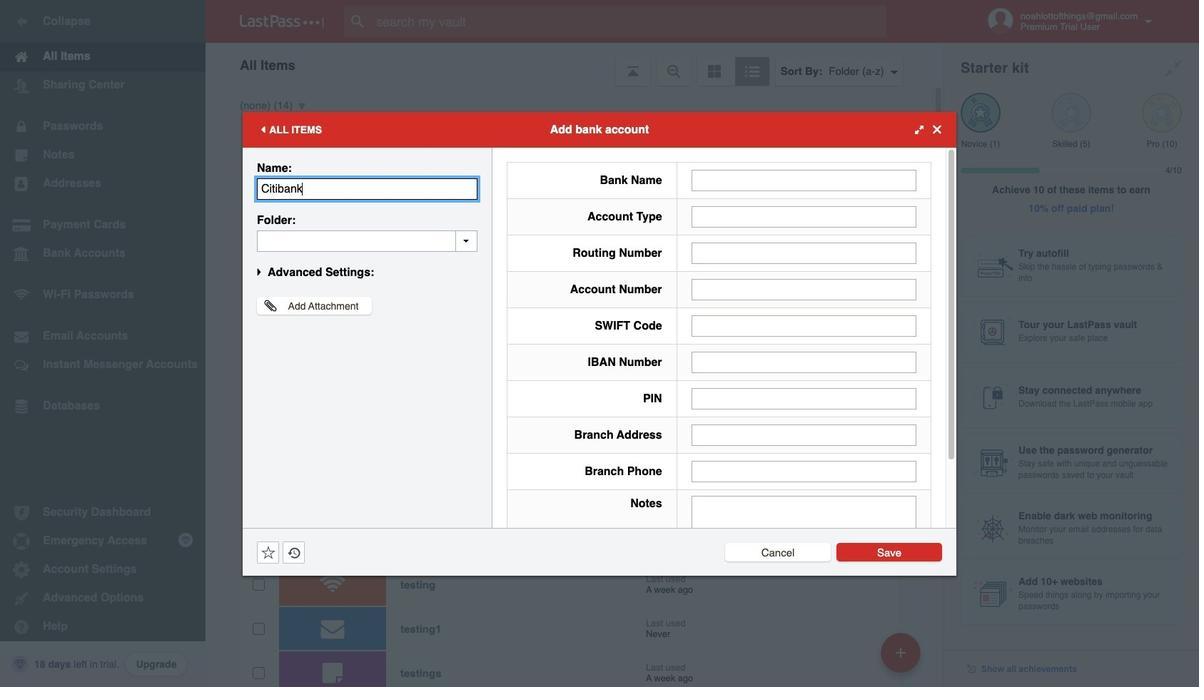 Task type: locate. For each thing, give the bounding box(es) containing it.
new item navigation
[[876, 629, 930, 688]]

None text field
[[692, 206, 917, 227], [692, 352, 917, 373], [692, 388, 917, 410], [692, 425, 917, 446], [692, 461, 917, 482], [692, 496, 917, 584], [692, 206, 917, 227], [692, 352, 917, 373], [692, 388, 917, 410], [692, 425, 917, 446], [692, 461, 917, 482], [692, 496, 917, 584]]

dialog
[[243, 112, 957, 594]]

None text field
[[692, 170, 917, 191], [257, 178, 478, 200], [257, 230, 478, 252], [692, 242, 917, 264], [692, 279, 917, 300], [692, 315, 917, 337], [692, 170, 917, 191], [257, 178, 478, 200], [257, 230, 478, 252], [692, 242, 917, 264], [692, 279, 917, 300], [692, 315, 917, 337]]



Task type: describe. For each thing, give the bounding box(es) containing it.
Search search field
[[344, 6, 915, 37]]

new item image
[[896, 648, 906, 658]]

main navigation navigation
[[0, 0, 206, 688]]

lastpass image
[[240, 15, 324, 28]]

search my vault text field
[[344, 6, 915, 37]]

vault options navigation
[[206, 43, 944, 86]]



Task type: vqa. For each thing, say whether or not it's contained in the screenshot.
search my vault text field on the top of page
yes



